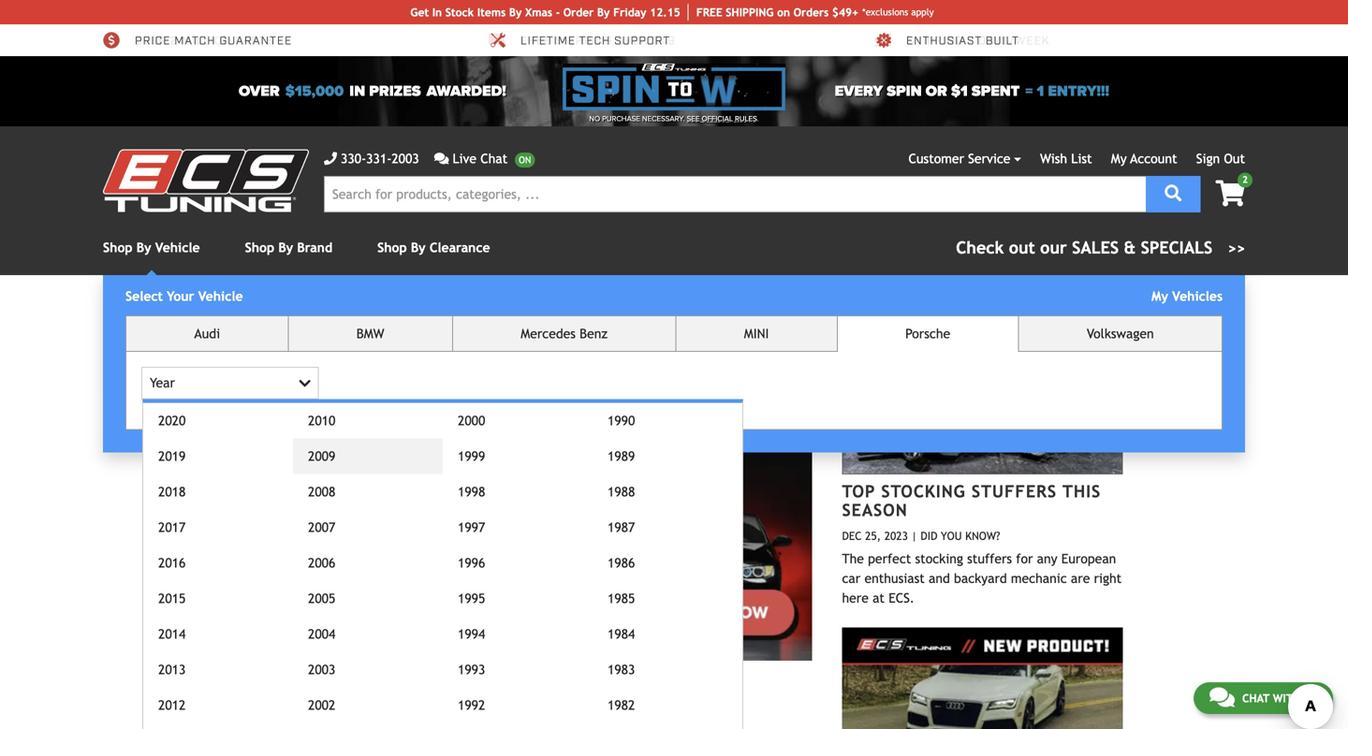 Task type: vqa. For each thing, say whether or not it's contained in the screenshot.


Task type: describe. For each thing, give the bounding box(es) containing it.
2015
[[158, 592, 186, 606]]

ecs tuning image
[[103, 149, 309, 212]]

330-
[[341, 151, 366, 166]]

ecs tuning 'spin to win' contest logo image
[[563, 64, 786, 111]]

at
[[873, 591, 885, 606]]

top
[[843, 482, 876, 501]]

view
[[1072, 328, 1097, 339]]

12.15
[[650, 6, 681, 19]]

you
[[941, 529, 962, 543]]

2004
[[308, 627, 336, 642]]

2006
[[308, 556, 336, 571]]

shop for shop by clearance
[[378, 240, 407, 255]]

2023
[[885, 529, 908, 543]]

1 • from the left
[[467, 681, 485, 720]]

price match guarantee
[[135, 33, 292, 48]]

sales & specials
[[1073, 238, 1213, 258]]

shop by vehicle link
[[103, 240, 200, 255]]

volkswagen
[[1087, 326, 1155, 341]]

lifetime
[[521, 33, 576, 48]]

news
[[978, 321, 1033, 345]]

or
[[926, 82, 948, 100]]

get in stock items by xmas - order by friday 12.15
[[411, 6, 681, 19]]

my account
[[1112, 151, 1178, 166]]

-
[[556, 6, 560, 19]]

over for over 2 million parts
[[135, 33, 167, 48]]

car
[[843, 571, 861, 586]]

my vehicles link
[[1152, 289, 1223, 304]]

by for shop by clearance
[[411, 240, 426, 255]]

get
[[411, 6, 429, 19]]

2018
[[158, 485, 186, 500]]

wish
[[1041, 151, 1068, 166]]

1993
[[458, 663, 486, 678]]

any
[[1038, 551, 1058, 566]]

enthusiast built link
[[875, 32, 1020, 49]]

account
[[1131, 151, 1178, 166]]

porsche
[[906, 326, 951, 341]]

mini
[[744, 326, 769, 341]]

shop by vehicle
[[103, 240, 200, 255]]

shopping cart image
[[1216, 180, 1246, 207]]

2 • from the left
[[485, 681, 502, 720]]

free shipping over $49 link
[[489, 32, 676, 49]]

stocking
[[882, 482, 966, 501]]

parts
[[235, 33, 274, 48]]

here
[[843, 591, 869, 606]]

sign out
[[1197, 151, 1246, 166]]

chat with us
[[1243, 692, 1318, 705]]

prizes
[[369, 82, 421, 100]]

every spin or $1 spent = 1 entry!!!
[[835, 82, 1110, 100]]

stocking
[[916, 551, 964, 566]]

2 link
[[1201, 173, 1253, 208]]

and
[[929, 571, 951, 586]]

live chat link
[[434, 149, 535, 169]]

shipping
[[555, 33, 613, 48]]

.
[[758, 114, 759, 124]]

2009
[[308, 449, 336, 464]]

are
[[1071, 571, 1091, 586]]

shop for shop by brand
[[245, 240, 275, 255]]

over 2 million parts link
[[103, 32, 274, 49]]

million
[[182, 33, 232, 48]]

price match guarantee link
[[103, 32, 292, 49]]

1987
[[608, 520, 635, 535]]

1 vertical spatial chat
[[1243, 692, 1270, 705]]

season
[[843, 501, 908, 520]]

lifetime tech support
[[521, 33, 671, 48]]

your
[[167, 289, 194, 304]]

ship
[[726, 6, 749, 19]]

free ship ping on orders $49+ *exclusions apply
[[697, 6, 934, 19]]

*exclusions
[[863, 7, 909, 17]]

0 vertical spatial 2
[[171, 33, 178, 48]]

my for my vehicles
[[1152, 289, 1169, 304]]

shipping
[[907, 33, 964, 48]]

Search text field
[[324, 176, 1147, 213]]

select
[[126, 289, 163, 304]]

1
[[1037, 82, 1045, 100]]

us
[[1305, 692, 1318, 705]]

wish list link
[[1041, 151, 1093, 166]]

out
[[1225, 151, 1246, 166]]

1999
[[458, 449, 486, 464]]

over
[[617, 33, 649, 48]]

no
[[590, 114, 601, 124]]

0 vertical spatial 2003
[[392, 151, 419, 166]]

enthusiast
[[865, 571, 925, 586]]

comments image
[[1210, 687, 1235, 709]]

$49
[[652, 33, 676, 48]]

0 horizontal spatial chat
[[481, 151, 508, 166]]

by for shop by brand
[[278, 240, 293, 255]]

1995
[[458, 592, 486, 606]]

2007
[[308, 520, 336, 535]]

my account link
[[1112, 151, 1178, 166]]

• •
[[467, 681, 502, 720]]

lifetime tech support link
[[489, 32, 671, 49]]

vehicle for select your vehicle
[[198, 289, 243, 304]]

by right order
[[598, 6, 610, 19]]



Task type: locate. For each thing, give the bounding box(es) containing it.
search image
[[1166, 185, 1182, 202]]

free
[[697, 6, 723, 19]]

chat left with
[[1243, 692, 1270, 705]]

generic - ecs up to 40% off image
[[225, 320, 813, 661]]

2016
[[158, 556, 186, 571]]

customer service button
[[909, 149, 1022, 169]]

european
[[1062, 551, 1117, 566]]

vehicles
[[1173, 289, 1223, 304]]

guarantee
[[220, 33, 292, 48]]

1989
[[608, 449, 635, 464]]

shop for shop by vehicle
[[103, 240, 133, 255]]

2003 inside tab list
[[308, 663, 336, 678]]

customer service
[[909, 151, 1011, 166]]

my vehicles
[[1152, 289, 1223, 304]]

0 vertical spatial my
[[1112, 151, 1127, 166]]

spin
[[887, 82, 922, 100]]

enthusiast built
[[907, 33, 1020, 48]]

0 horizontal spatial 2
[[171, 33, 178, 48]]

0 vertical spatial over
[[135, 33, 167, 48]]

1 horizontal spatial 2003
[[392, 151, 419, 166]]

ecs.
[[889, 591, 915, 606]]

over left match
[[135, 33, 167, 48]]

new ecs exterior upgrades for your c7 rs7 image
[[843, 628, 1124, 730]]

days/week
[[979, 33, 1050, 48]]

0 horizontal spatial 2003
[[308, 663, 336, 678]]

*exclusions apply link
[[863, 5, 934, 19]]

purchase
[[602, 114, 641, 124]]

2 horizontal spatial shop
[[378, 240, 407, 255]]

2019
[[158, 449, 186, 464]]

0 horizontal spatial over
[[135, 33, 167, 48]]

1997
[[458, 520, 486, 535]]

shop left brand
[[245, 240, 275, 255]]

0 vertical spatial vehicle
[[155, 240, 200, 255]]

1 horizontal spatial 2
[[1243, 174, 1249, 185]]

comments image
[[434, 152, 449, 165]]

over 2 million parts
[[135, 33, 274, 48]]

shop up select
[[103, 240, 133, 255]]

2
[[171, 33, 178, 48], [1243, 174, 1249, 185]]

top stocking stuffers this season
[[843, 482, 1102, 520]]

1 vertical spatial my
[[1152, 289, 1169, 304]]

on
[[778, 6, 791, 19]]

$49+
[[833, 6, 859, 19]]

1 vertical spatial over
[[239, 82, 280, 100]]

0 vertical spatial chat
[[481, 151, 508, 166]]

0 horizontal spatial shop
[[103, 240, 133, 255]]

1996
[[458, 556, 486, 571]]

1 horizontal spatial over
[[239, 82, 280, 100]]

tab list
[[126, 316, 1223, 730]]

=
[[1026, 82, 1034, 100]]

every
[[835, 82, 883, 100]]

chat right live at top left
[[481, 151, 508, 166]]

ping
[[749, 6, 774, 19]]

my left vehicles
[[1152, 289, 1169, 304]]

clearance
[[430, 240, 490, 255]]

customer
[[909, 151, 965, 166]]

sign
[[1197, 151, 1221, 166]]

free shipping over $49
[[521, 33, 676, 48]]

over down guarantee
[[239, 82, 280, 100]]

vehicle up audi
[[198, 289, 243, 304]]

official
[[702, 114, 733, 124]]

7
[[968, 33, 975, 48]]

1 shop from the left
[[103, 240, 133, 255]]

1 horizontal spatial chat
[[1243, 692, 1270, 705]]

0 horizontal spatial my
[[1112, 151, 1127, 166]]

over
[[135, 33, 167, 48], [239, 82, 280, 100]]

$15,000
[[285, 82, 344, 100]]

1 horizontal spatial shop
[[245, 240, 275, 255]]

2005
[[308, 592, 336, 606]]

1990
[[608, 413, 635, 428]]

year
[[150, 376, 175, 391]]

330-331-2003 link
[[324, 149, 419, 169]]

1998
[[458, 485, 486, 500]]

for
[[1017, 551, 1034, 566]]

1 vertical spatial vehicle
[[198, 289, 243, 304]]

1994
[[458, 627, 486, 642]]

2003 left comments image
[[392, 151, 419, 166]]

shop by clearance link
[[378, 240, 490, 255]]

my for my account
[[1112, 151, 1127, 166]]

in
[[432, 6, 442, 19]]

330-331-2003
[[341, 151, 419, 166]]

shipping 7 days/week
[[907, 33, 1050, 48]]

dec
[[843, 529, 862, 543]]

331-
[[366, 151, 392, 166]]

mercedes
[[521, 326, 576, 341]]

in
[[350, 82, 365, 100]]

know?
[[966, 529, 1001, 543]]

order
[[564, 6, 594, 19]]

by
[[509, 6, 522, 19], [598, 6, 610, 19], [137, 240, 151, 255], [278, 240, 293, 255], [411, 240, 426, 255]]

2 shop from the left
[[245, 240, 275, 255]]

by left xmas
[[509, 6, 522, 19]]

my left the account
[[1112, 151, 1127, 166]]

3 shop from the left
[[378, 240, 407, 255]]

by left "clearance"
[[411, 240, 426, 255]]

by for shop by vehicle
[[137, 240, 151, 255]]

xmas
[[525, 6, 553, 19]]

by left brand
[[278, 240, 293, 255]]

price
[[135, 33, 171, 48]]

rules
[[735, 114, 758, 124]]

phone image
[[324, 152, 337, 165]]

top stocking stuffers this season image
[[843, 353, 1124, 475]]

right
[[1095, 571, 1122, 586]]

backyard
[[955, 571, 1008, 586]]

2017
[[158, 520, 186, 535]]

shop by clearance
[[378, 240, 490, 255]]

1 vertical spatial 2003
[[308, 663, 336, 678]]

over $15,000 in prizes
[[239, 82, 421, 100]]

vehicle up your
[[155, 240, 200, 255]]

1 horizontal spatial my
[[1152, 289, 1169, 304]]

sales & specials link
[[957, 235, 1246, 260]]

free
[[521, 33, 552, 48]]

over for over $15,000 in prizes
[[239, 82, 280, 100]]

support
[[615, 33, 671, 48]]

service
[[969, 151, 1011, 166]]

2000
[[458, 413, 486, 428]]

2010
[[308, 413, 336, 428]]

2020
[[158, 413, 186, 428]]

2003 up 2002
[[308, 663, 336, 678]]

1988
[[608, 485, 635, 500]]

all
[[1101, 328, 1115, 339]]

shop
[[103, 240, 133, 255], [245, 240, 275, 255], [378, 240, 407, 255]]

ecs news
[[933, 321, 1033, 345]]

wish list
[[1041, 151, 1093, 166]]

2012
[[158, 698, 186, 713]]

see official rules link
[[687, 113, 758, 125]]

2002
[[308, 698, 336, 713]]

vehicle for shop by vehicle
[[155, 240, 200, 255]]

1982
[[608, 698, 635, 713]]

stock
[[446, 6, 474, 19]]

by up select
[[137, 240, 151, 255]]

chat with us link
[[1194, 683, 1334, 715]]

shop left "clearance"
[[378, 240, 407, 255]]

1 vertical spatial 2
[[1243, 174, 1249, 185]]

tab list containing audi
[[126, 316, 1223, 730]]

bmw
[[357, 326, 385, 341]]

shop by brand link
[[245, 240, 333, 255]]



